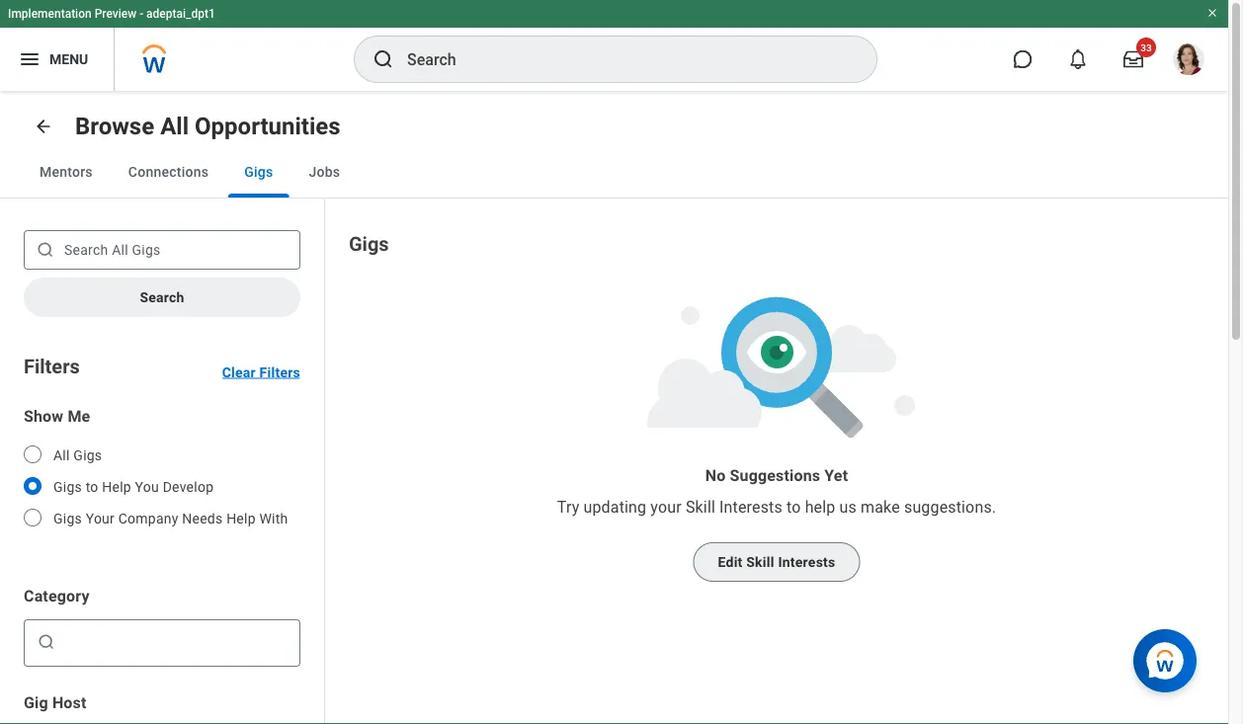 Task type: vqa. For each thing, say whether or not it's contained in the screenshot.
time and scheduling hub Element
no



Task type: describe. For each thing, give the bounding box(es) containing it.
gigs button
[[229, 146, 289, 198]]

us
[[840, 498, 857, 517]]

connections button
[[113, 146, 225, 198]]

suggestions
[[730, 466, 821, 485]]

show
[[24, 407, 64, 426]]

develop
[[163, 479, 214, 495]]

0 vertical spatial search image
[[36, 240, 55, 260]]

justify image
[[18, 47, 42, 71]]

host
[[52, 694, 87, 712]]

mentors
[[40, 164, 93, 180]]

your
[[86, 511, 115, 527]]

make
[[861, 498, 901, 517]]

search button
[[24, 278, 301, 317]]

0 horizontal spatial filters
[[24, 355, 80, 378]]

gigs your company needs help with
[[53, 511, 288, 527]]

yet
[[825, 466, 849, 485]]

1 vertical spatial to
[[787, 498, 801, 517]]

1 vertical spatial search image
[[37, 633, 56, 653]]

needs
[[182, 511, 223, 527]]

gig
[[24, 694, 48, 712]]

implementation
[[8, 7, 92, 21]]

with
[[260, 511, 288, 527]]

interests inside button
[[779, 555, 836, 571]]

edit
[[718, 555, 743, 571]]

clear filters button
[[222, 341, 301, 381]]

no suggestions yet
[[706, 466, 849, 485]]

menu
[[49, 51, 88, 67]]

show me
[[24, 407, 90, 426]]

0 vertical spatial all
[[160, 112, 189, 140]]

browse
[[75, 112, 154, 140]]

33
[[1141, 42, 1153, 53]]

tab list containing mentors
[[0, 146, 1229, 199]]

try updating your skill interests to help us make suggestions.
[[558, 498, 997, 517]]

preview
[[95, 7, 137, 21]]

jobs
[[309, 164, 340, 180]]

adeptai_dpt1
[[146, 7, 215, 21]]

edit skill interests button
[[694, 543, 861, 582]]

implementation preview -   adeptai_dpt1
[[8, 7, 215, 21]]

your
[[651, 498, 682, 517]]

search
[[140, 289, 185, 306]]

try
[[558, 498, 580, 517]]



Task type: locate. For each thing, give the bounding box(es) containing it.
0 horizontal spatial all
[[53, 447, 70, 464]]

filters right clear
[[260, 364, 301, 381]]

gig host
[[24, 694, 87, 712]]

skill right edit
[[747, 555, 775, 571]]

Search Workday  search field
[[407, 38, 837, 81]]

33 button
[[1112, 38, 1157, 81]]

company
[[118, 511, 179, 527]]

inbox large image
[[1124, 49, 1144, 69]]

1 vertical spatial skill
[[747, 555, 775, 571]]

gigs inside button
[[244, 164, 273, 180]]

me
[[68, 407, 90, 426]]

to left help
[[787, 498, 801, 517]]

opportunities
[[195, 112, 341, 140]]

search image down mentors button
[[36, 240, 55, 260]]

0 horizontal spatial skill
[[686, 498, 716, 517]]

filters inside 'button'
[[260, 364, 301, 381]]

all up connections
[[160, 112, 189, 140]]

1 vertical spatial help
[[227, 511, 256, 527]]

edit skill interests
[[718, 555, 836, 571]]

gigs for gigs to help you develop
[[53, 479, 82, 495]]

all
[[160, 112, 189, 140], [53, 447, 70, 464]]

tab list
[[0, 146, 1229, 199]]

gigs
[[244, 164, 273, 180], [349, 232, 389, 256], [74, 447, 102, 464], [53, 479, 82, 495], [53, 511, 82, 527]]

Search All Gigs text field
[[24, 230, 301, 270]]

all down show me
[[53, 447, 70, 464]]

you
[[135, 479, 159, 495]]

profile logan mcneil image
[[1174, 44, 1205, 79]]

help
[[806, 498, 836, 517]]

0 vertical spatial interests
[[720, 498, 783, 517]]

gigs down jobs button
[[349, 232, 389, 256]]

1 horizontal spatial skill
[[747, 555, 775, 571]]

gigs down all gigs
[[53, 479, 82, 495]]

to up the your
[[86, 479, 98, 495]]

help left with
[[227, 511, 256, 527]]

0 horizontal spatial to
[[86, 479, 98, 495]]

skill inside button
[[747, 555, 775, 571]]

search image
[[372, 47, 396, 71]]

1 vertical spatial all
[[53, 447, 70, 464]]

1 horizontal spatial filters
[[260, 364, 301, 381]]

suggestions.
[[905, 498, 997, 517]]

search image down category
[[37, 633, 56, 653]]

filters
[[24, 355, 80, 378], [260, 364, 301, 381]]

to
[[86, 479, 98, 495], [787, 498, 801, 517]]

mentors button
[[24, 146, 109, 198]]

jobs button
[[293, 146, 356, 198]]

skill
[[686, 498, 716, 517], [747, 555, 775, 571]]

interests down the "suggestions"
[[720, 498, 783, 517]]

gigs down the opportunities at the top left of page
[[244, 164, 273, 180]]

search image
[[36, 240, 55, 260], [37, 633, 56, 653]]

connections
[[128, 164, 209, 180]]

skill right your
[[686, 498, 716, 517]]

interests down help
[[779, 555, 836, 571]]

menu banner
[[0, 0, 1229, 91]]

gigs to help you develop
[[53, 479, 214, 495]]

-
[[140, 7, 143, 21]]

interests
[[720, 498, 783, 517], [779, 555, 836, 571]]

gigs for gigs your company needs help with
[[53, 511, 82, 527]]

0 vertical spatial help
[[102, 479, 131, 495]]

arrow left image
[[34, 117, 53, 136]]

gigs for gigs button
[[244, 164, 273, 180]]

1 horizontal spatial all
[[160, 112, 189, 140]]

help
[[102, 479, 131, 495], [227, 511, 256, 527]]

0 vertical spatial skill
[[686, 498, 716, 517]]

no
[[706, 466, 726, 485]]

all gigs
[[53, 447, 102, 464]]

0 horizontal spatial help
[[102, 479, 131, 495]]

1 vertical spatial interests
[[779, 555, 836, 571]]

notifications large image
[[1069, 49, 1089, 69]]

gigs down me
[[74, 447, 102, 464]]

close environment banner image
[[1207, 7, 1219, 19]]

category
[[24, 587, 90, 606]]

None field
[[60, 627, 292, 659], [60, 633, 292, 653], [60, 627, 292, 659], [60, 633, 292, 653]]

0 vertical spatial to
[[86, 479, 98, 495]]

1 horizontal spatial to
[[787, 498, 801, 517]]

filters up show me
[[24, 355, 80, 378]]

1 horizontal spatial help
[[227, 511, 256, 527]]

updating
[[584, 498, 647, 517]]

help left you
[[102, 479, 131, 495]]

clear filters
[[222, 364, 301, 381]]

menu button
[[0, 28, 114, 91]]

clear
[[222, 364, 256, 381]]

browse all opportunities
[[75, 112, 341, 140]]

gigs left the your
[[53, 511, 82, 527]]



